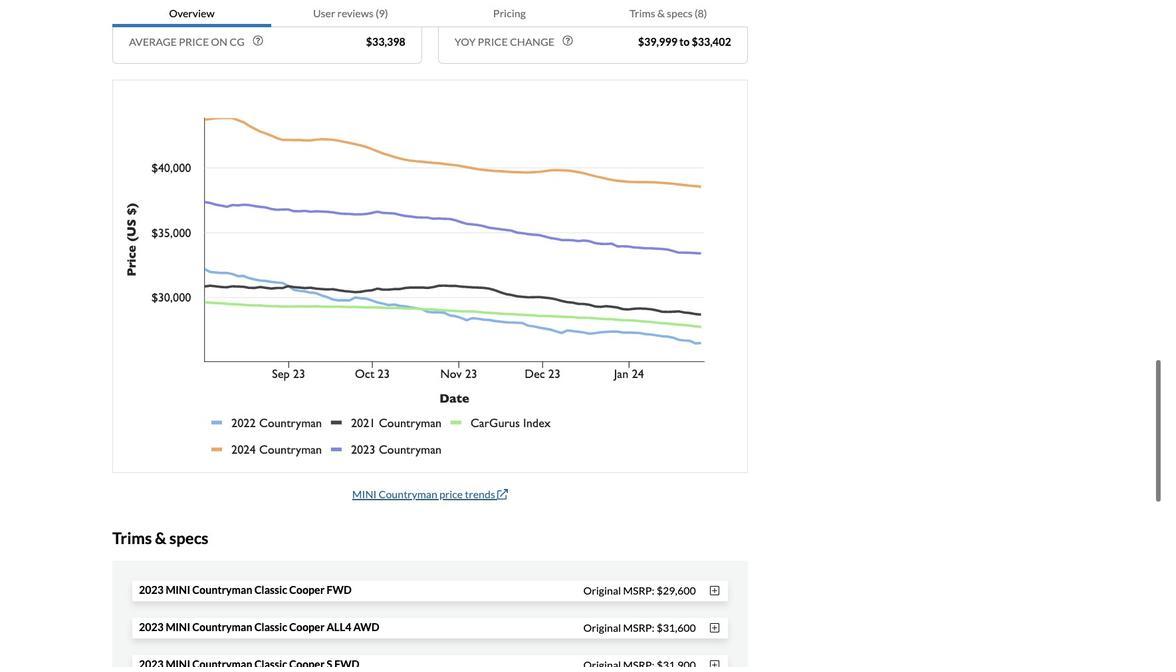 Task type: describe. For each thing, give the bounding box(es) containing it.
2023 for 2023 mini countryman classic cooper fwd
[[139, 583, 164, 596]]

user
[[313, 7, 335, 19]]

trims & specs (8) tab
[[589, 0, 748, 27]]

$29,600
[[657, 583, 696, 596]]

cg
[[230, 35, 245, 47]]

$39,999
[[638, 35, 678, 47]]

$39,999 to $33,402
[[638, 35, 731, 47]]

reviews
[[337, 7, 374, 19]]

external link image
[[497, 489, 508, 499]]

user reviews (9)
[[313, 7, 388, 19]]

specs for trims & specs (8)
[[667, 7, 693, 19]]

plus square image
[[708, 660, 721, 668]]

question circle image for average price on cg
[[253, 35, 263, 45]]

(8)
[[695, 7, 707, 19]]

cooper for fwd
[[289, 583, 325, 596]]

original for original msrp: $29,600
[[583, 583, 621, 596]]

user reviews (9) tab
[[271, 0, 430, 27]]

2023 for 2023 mini countryman classic cooper all4 awd
[[139, 620, 164, 633]]

trims for trims & specs (8)
[[630, 7, 655, 19]]

to
[[680, 35, 690, 47]]

trends
[[465, 487, 495, 500]]

& for trims & specs
[[155, 528, 166, 547]]

original msrp: $29,600
[[583, 583, 696, 596]]

average
[[129, 35, 177, 47]]

overview tab
[[112, 0, 271, 27]]

pricing tab
[[430, 0, 589, 27]]

cooper for all4
[[289, 620, 325, 633]]

msrp: for $31,600
[[623, 621, 655, 633]]



Task type: vqa. For each thing, say whether or not it's contained in the screenshot.
auxiliary to the right
no



Task type: locate. For each thing, give the bounding box(es) containing it.
on
[[211, 35, 228, 47]]

1 2023 from the top
[[139, 583, 164, 596]]

cooper left all4
[[289, 620, 325, 633]]

0 vertical spatial classic
[[254, 583, 287, 596]]

1 horizontal spatial price
[[439, 487, 463, 500]]

classic up 2023 mini countryman classic cooper all4 awd
[[254, 583, 287, 596]]

2 vertical spatial mini
[[166, 620, 190, 633]]

specs
[[667, 7, 693, 19], [169, 528, 209, 547]]

mini countryman price trends
[[352, 487, 495, 500]]

original
[[583, 583, 621, 596], [583, 621, 621, 633]]

&
[[657, 7, 665, 19], [155, 528, 166, 547]]

cooper left fwd
[[289, 583, 325, 596]]

1 horizontal spatial trims
[[630, 7, 655, 19]]

original msrp: $31,600
[[583, 621, 696, 633]]

2 classic from the top
[[254, 620, 287, 633]]

original down original msrp: $29,600
[[583, 621, 621, 633]]

2 plus square image from the top
[[708, 622, 721, 633]]

1 vertical spatial original
[[583, 621, 621, 633]]

0 horizontal spatial specs
[[169, 528, 209, 547]]

0 vertical spatial msrp:
[[623, 583, 655, 596]]

$33,398
[[366, 35, 406, 47]]

2023 mini countryman classic cooper all4 awd
[[139, 620, 380, 633]]

msrp:
[[623, 583, 655, 596], [623, 621, 655, 633]]

specs for trims & specs
[[169, 528, 209, 547]]

price for on
[[179, 35, 209, 47]]

classic for fwd
[[254, 583, 287, 596]]

msrp: for $29,600
[[623, 583, 655, 596]]

1 vertical spatial classic
[[254, 620, 287, 633]]

$33,402
[[692, 35, 731, 47]]

0 horizontal spatial price
[[179, 35, 209, 47]]

trims for trims & specs
[[112, 528, 152, 547]]

trims
[[630, 7, 655, 19], [112, 528, 152, 547]]

1 horizontal spatial question circle image
[[563, 35, 573, 45]]

specs inside tab
[[667, 7, 693, 19]]

yoy
[[455, 35, 476, 47]]

classic
[[254, 583, 287, 596], [254, 620, 287, 633]]

question circle image right cg
[[253, 35, 263, 45]]

2 vertical spatial countryman
[[192, 620, 252, 633]]

1 vertical spatial 2023
[[139, 620, 164, 633]]

1 vertical spatial specs
[[169, 528, 209, 547]]

plus square image right $29,600
[[708, 585, 721, 596]]

trims inside tab
[[630, 7, 655, 19]]

1 vertical spatial plus square image
[[708, 622, 721, 633]]

1 vertical spatial cooper
[[289, 620, 325, 633]]

price
[[179, 35, 209, 47], [478, 35, 508, 47], [439, 487, 463, 500]]

$31,600
[[657, 621, 696, 633]]

0 vertical spatial trims
[[630, 7, 655, 19]]

2 2023 from the top
[[139, 620, 164, 633]]

1 plus square image from the top
[[708, 585, 721, 596]]

plus square image
[[708, 585, 721, 596], [708, 622, 721, 633]]

1 vertical spatial &
[[155, 528, 166, 547]]

countryman for 2023 mini countryman classic cooper all4 awd
[[192, 620, 252, 633]]

tab list containing overview
[[112, 0, 748, 27]]

2 cooper from the top
[[289, 620, 325, 633]]

2 question circle image from the left
[[563, 35, 573, 45]]

price left trends
[[439, 487, 463, 500]]

0 vertical spatial &
[[657, 7, 665, 19]]

pricing
[[493, 7, 526, 19]]

2 horizontal spatial price
[[478, 35, 508, 47]]

0 horizontal spatial question circle image
[[253, 35, 263, 45]]

change
[[510, 35, 555, 47]]

1 original from the top
[[583, 583, 621, 596]]

cooper
[[289, 583, 325, 596], [289, 620, 325, 633]]

yoy price change
[[455, 35, 555, 47]]

1 cooper from the top
[[289, 583, 325, 596]]

mini for 2023 mini countryman classic cooper fwd
[[166, 583, 190, 596]]

all4
[[327, 620, 351, 633]]

0 vertical spatial countryman
[[379, 487, 437, 500]]

price right 'yoy'
[[478, 35, 508, 47]]

countryman
[[379, 487, 437, 500], [192, 583, 252, 596], [192, 620, 252, 633]]

trims & specs (8)
[[630, 7, 707, 19]]

2023
[[139, 583, 164, 596], [139, 620, 164, 633]]

mini for 2023 mini countryman classic cooper all4 awd
[[166, 620, 190, 633]]

1 msrp: from the top
[[623, 583, 655, 596]]

0 vertical spatial cooper
[[289, 583, 325, 596]]

plus square image up plus square icon
[[708, 622, 721, 633]]

countryman for 2023 mini countryman classic cooper fwd
[[192, 583, 252, 596]]

1 vertical spatial msrp:
[[623, 621, 655, 633]]

msrp: up original msrp: $31,600
[[623, 583, 655, 596]]

plus square image for $29,600
[[708, 585, 721, 596]]

0 horizontal spatial &
[[155, 528, 166, 547]]

2023 mini countryman classic cooper fwd
[[139, 583, 352, 596]]

2 msrp: from the top
[[623, 621, 655, 633]]

price for change
[[478, 35, 508, 47]]

1 vertical spatial mini
[[166, 583, 190, 596]]

overview
[[169, 7, 215, 19]]

classic for all4
[[254, 620, 287, 633]]

1 vertical spatial trims
[[112, 528, 152, 547]]

mini countryman price trends link
[[352, 487, 508, 500]]

0 vertical spatial plus square image
[[708, 585, 721, 596]]

msrp: down original msrp: $29,600
[[623, 621, 655, 633]]

1 horizontal spatial specs
[[667, 7, 693, 19]]

original for original msrp: $31,600
[[583, 621, 621, 633]]

awd
[[353, 620, 380, 633]]

0 vertical spatial original
[[583, 583, 621, 596]]

price left on
[[179, 35, 209, 47]]

1 classic from the top
[[254, 583, 287, 596]]

original up original msrp: $31,600
[[583, 583, 621, 596]]

classic down 2023 mini countryman classic cooper fwd on the bottom left of the page
[[254, 620, 287, 633]]

plus square image for $31,600
[[708, 622, 721, 633]]

0 vertical spatial mini
[[352, 487, 377, 500]]

average price on cg
[[129, 35, 245, 47]]

0 vertical spatial 2023
[[139, 583, 164, 596]]

1 vertical spatial countryman
[[192, 583, 252, 596]]

1 question circle image from the left
[[253, 35, 263, 45]]

0 horizontal spatial trims
[[112, 528, 152, 547]]

tab list
[[112, 0, 748, 27]]

& for trims & specs (8)
[[657, 7, 665, 19]]

mini
[[352, 487, 377, 500], [166, 583, 190, 596], [166, 620, 190, 633]]

fwd
[[327, 583, 352, 596]]

trims & specs
[[112, 528, 209, 547]]

& inside tab
[[657, 7, 665, 19]]

1 horizontal spatial &
[[657, 7, 665, 19]]

(9)
[[376, 7, 388, 19]]

question circle image
[[253, 35, 263, 45], [563, 35, 573, 45]]

0 vertical spatial specs
[[667, 7, 693, 19]]

question circle image for yoy price change
[[563, 35, 573, 45]]

2 original from the top
[[583, 621, 621, 633]]

question circle image right the change
[[563, 35, 573, 45]]



